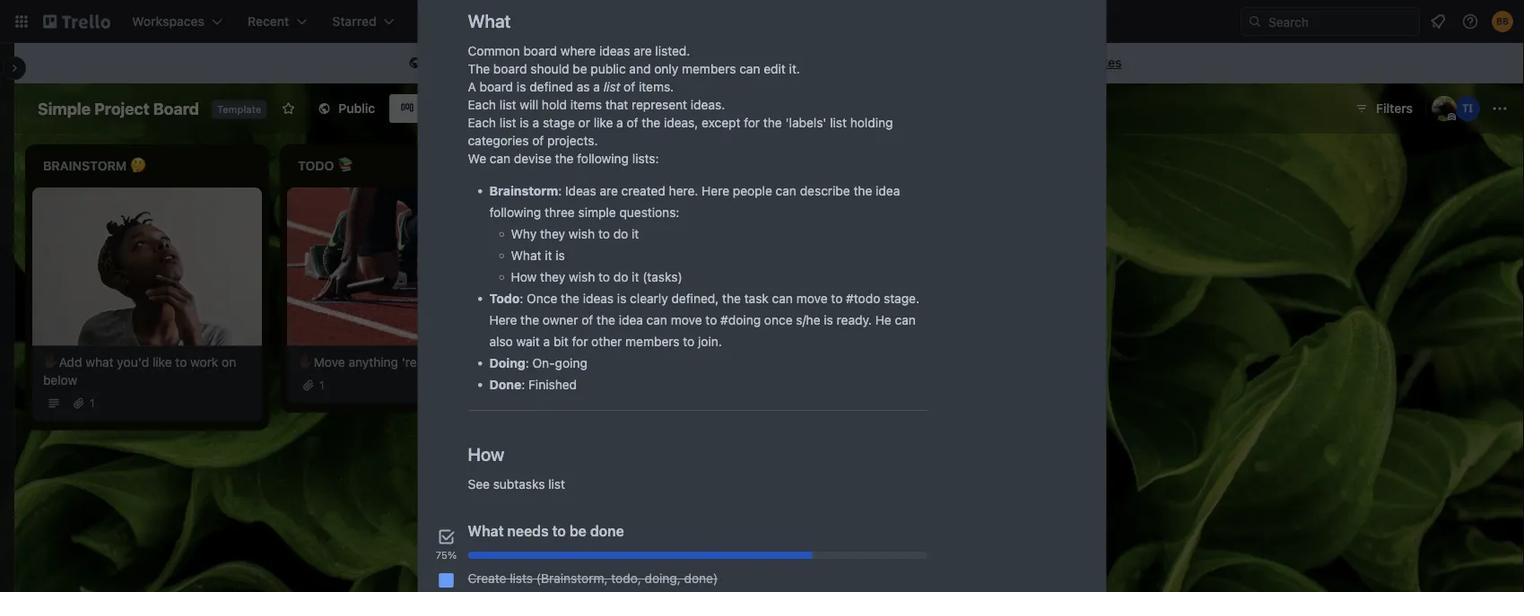 Task type: vqa. For each thing, say whether or not it's contained in the screenshot.
Thoughts Thinking
no



Task type: describe. For each thing, give the bounding box(es) containing it.
simple
[[38, 99, 91, 118]]

can down clearly
[[646, 313, 667, 327]]

members inside the common board where ideas are listed. the board should be public and only members can edit it. a board is defined as a list of items. each list will hold items that represent ideas. each list is a stage or like a of the ideas, except for the 'labels' list holding categories of projects. we can devise the following lists:
[[682, 61, 736, 76]]

people
[[733, 183, 772, 198]]

needs
[[507, 523, 549, 540]]

explore more templates link
[[970, 48, 1132, 77]]

✋🏿 for ✋🏿 move anything that is actually started here
[[553, 354, 565, 369]]

1 vertical spatial it
[[545, 248, 552, 263]]

to left (tasks)
[[598, 270, 610, 284]]

✋🏿 move anything 'ready' here
[[298, 354, 471, 369]]

see
[[468, 477, 490, 492]]

from
[[872, 55, 900, 70]]

filters
[[1376, 101, 1413, 116]]

of inside : once the ideas is clearly defined, the task can move to #todo stage. here the owner of the idea can move to #doing once s/he is ready. he can also wait a bit for other members to join.
[[581, 313, 593, 327]]

ideas
[[565, 183, 596, 198]]

copy.
[[739, 55, 770, 70]]

it.
[[789, 61, 800, 76]]

except
[[702, 115, 740, 130]]

done
[[590, 523, 624, 540]]

customize views image
[[475, 100, 493, 118]]

common
[[468, 44, 520, 58]]

of down and
[[624, 79, 635, 94]]

public
[[338, 101, 375, 116]]

categories
[[468, 133, 529, 148]]

actually
[[696, 354, 741, 369]]

what for what needs to be done
[[468, 523, 504, 540]]

'labels'
[[785, 115, 827, 130]]

is left the on the top left of page
[[455, 55, 465, 70]]

are inside the common board where ideas are listed. the board should be public and only members can edit it. a board is defined as a list of items. each list will hold items that represent ideas. each list is a stage or like a of the ideas, except for the 'labels' list holding categories of projects. we can devise the following lists:
[[634, 44, 652, 58]]

hold
[[542, 97, 567, 112]]

three
[[545, 205, 575, 220]]

like inside ✋🏿 add what you'd like to work on below
[[152, 354, 172, 369]]

add
[[59, 354, 82, 369]]

open information menu image
[[1461, 13, 1479, 30]]

create board from template link
[[781, 48, 967, 77]]

✋🏿 for ✋🏿 add what you'd like to work on below
[[43, 354, 56, 369]]

board right the a
[[480, 79, 513, 94]]

move for ✋🏿 move anything that is actually started here
[[569, 354, 600, 369]]

ideas,
[[664, 115, 698, 130]]

move for ✋🏿 move anything 'ready' here
[[314, 354, 345, 369]]

the up the owner
[[561, 291, 579, 306]]

also
[[489, 334, 513, 349]]

search image
[[1248, 14, 1262, 29]]

doing
[[489, 356, 525, 370]]

create for create board from template
[[792, 55, 831, 70]]

list up categories
[[499, 115, 516, 130]]

edit
[[764, 61, 786, 76]]

templates
[[1063, 55, 1122, 70]]

task
[[744, 291, 769, 306]]

stage.
[[884, 291, 919, 306]]

that inside ✋🏿 move anything that is actually started here
[[656, 354, 679, 369]]

1 vertical spatial how
[[468, 443, 504, 464]]

1 each from the top
[[468, 97, 496, 112]]

✋🏿 move anything 'ready' here link
[[298, 353, 506, 371]]

is down the will at the top
[[520, 115, 529, 130]]

explore more templates
[[981, 55, 1122, 70]]

✋🏿 move anything that is actually started here
[[553, 354, 741, 387]]

(tasks)
[[642, 270, 682, 284]]

here inside "link"
[[445, 354, 471, 369]]

members inside : once the ideas is clearly defined, the task can move to #todo stage. here the owner of the idea can move to #doing once s/he is ready. he can also wait a bit for other members to join.
[[625, 334, 680, 349]]

started
[[553, 372, 594, 387]]

defined
[[529, 79, 573, 94]]

Board name text field
[[29, 94, 208, 123]]

✋🏿 add what you'd like to work on below
[[43, 354, 236, 387]]

listed.
[[655, 44, 690, 58]]

anything for 'ready'
[[349, 354, 398, 369]]

board link
[[389, 94, 466, 123]]

to right needs
[[552, 523, 566, 540]]

✋🏿 move anything that is actually started here link
[[553, 353, 761, 389]]

the right and
[[654, 55, 672, 70]]

project
[[94, 99, 150, 118]]

public button
[[306, 94, 386, 123]]

brainstorm
[[489, 183, 558, 198]]

for inside : once the ideas is clearly defined, the task can move to #todo stage. here the owner of the idea can move to #doing once s/he is ready. he can also wait a bit for other members to join.
[[572, 334, 588, 349]]

: inside : ideas are created here. here people can describe the idea following three simple questions: why they wish to do it what it is how they wish to do it (tasks)
[[558, 183, 562, 198]]

a right the or at top
[[616, 115, 623, 130]]

is up the will at the top
[[517, 79, 526, 94]]

on-
[[532, 356, 555, 370]]

or
[[578, 115, 590, 130]]

sm image
[[406, 55, 424, 73]]

#todo
[[846, 291, 880, 306]]

board left 'from' on the top right of page
[[834, 55, 869, 70]]

public inside the common board where ideas are listed. the board should be public and only members can edit it. a board is defined as a list of items. each list will hold items that represent ideas. each list is a stage or like a of the ideas, except for the 'labels' list holding categories of projects. we can devise the following lists:
[[591, 61, 626, 76]]

of down represent
[[627, 115, 638, 130]]

0 horizontal spatial public
[[478, 55, 514, 70]]

board down the common
[[493, 61, 527, 76]]

see subtasks list
[[468, 477, 565, 492]]

1 vertical spatial they
[[540, 270, 565, 284]]

where
[[561, 44, 596, 58]]

done
[[489, 377, 521, 392]]

bit
[[553, 334, 568, 349]]

: once the ideas is clearly defined, the task can move to #todo stage. here the owner of the idea can move to #doing once s/he is ready. he can also wait a bit for other members to join.
[[489, 291, 919, 349]]

✋🏿 add what you'd like to work on below link
[[43, 353, 251, 389]]

idea inside : ideas are created here. here people can describe the idea following three simple questions: why they wish to do it what it is how they wish to do it (tasks)
[[876, 183, 900, 198]]

board up should
[[523, 44, 557, 58]]

to left #todo
[[831, 291, 843, 306]]

a down the will at the top
[[533, 115, 539, 130]]

the up other at the bottom
[[597, 313, 615, 327]]

1 do from the top
[[613, 227, 628, 241]]

the up #doing
[[722, 291, 741, 306]]

a up the a
[[468, 55, 475, 70]]

why
[[511, 227, 537, 241]]

are inside : ideas are created here. here people can describe the idea following three simple questions: why they wish to do it what it is how they wish to do it (tasks)
[[600, 183, 618, 198]]

can down categories
[[490, 151, 511, 166]]

here inside : ideas are created here. here people can describe the idea following three simple questions: why they wish to do it what it is how they wish to do it (tasks)
[[702, 183, 729, 198]]

ideas.
[[691, 97, 725, 112]]

following inside the common board where ideas are listed. the board should be public and only members can edit it. a board is defined as a list of items. each list will hold items that represent ideas. each list is a stage or like a of the ideas, except for the 'labels' list holding categories of projects. we can devise the following lists:
[[577, 151, 629, 166]]

lists
[[510, 571, 533, 586]]

once
[[764, 313, 793, 327]]

holding
[[850, 115, 893, 130]]

on for anyone
[[636, 55, 650, 70]]

0 vertical spatial wish
[[569, 227, 595, 241]]

: down doing at bottom left
[[521, 377, 525, 392]]

0 vertical spatial for
[[571, 55, 587, 70]]

create for create lists (brainstorm, todo, doing, done)
[[468, 571, 506, 586]]

here inside ✋🏿 move anything that is actually started here
[[597, 372, 623, 387]]

simple
[[578, 205, 616, 220]]

following inside : ideas are created here. here people can describe the idea following three simple questions: why they wish to do it what it is how they wish to do it (tasks)
[[489, 205, 541, 220]]

common board where ideas are listed. the board should be public and only members can edit it. a board is defined as a list of items. each list will hold items that represent ideas. each list is a stage or like a of the ideas, except for the 'labels' list holding categories of projects. we can devise the following lists:
[[468, 44, 893, 166]]

#doing
[[720, 313, 761, 327]]

star or unstar board image
[[281, 101, 295, 116]]

is right 's/he'
[[824, 313, 833, 327]]

defined,
[[671, 291, 719, 306]]

other
[[591, 334, 622, 349]]

to down simple
[[598, 227, 610, 241]]

for inside the common board where ideas are listed. the board should be public and only members can edit it. a board is defined as a list of items. each list will hold items that represent ideas. each list is a stage or like a of the ideas, except for the 'labels' list holding categories of projects. we can devise the following lists:
[[744, 115, 760, 130]]

projects.
[[547, 133, 598, 148]]

like inside the common board where ideas are listed. the board should be public and only members can edit it. a board is defined as a list of items. each list will hold items that represent ideas. each list is a stage or like a of the ideas, except for the 'labels' list holding categories of projects. we can devise the following lists:
[[594, 115, 613, 130]]

to left join.
[[683, 334, 695, 349]]

work
[[190, 354, 218, 369]]



Task type: locate. For each thing, give the bounding box(es) containing it.
1 horizontal spatial idea
[[876, 183, 900, 198]]

dmugisha (dmugisha) image
[[1432, 96, 1457, 121]]

on right work
[[222, 354, 236, 369]]

how up once
[[511, 270, 537, 284]]

'ready'
[[402, 354, 441, 369]]

the left 'labels'
[[763, 115, 782, 130]]

that right items
[[605, 97, 628, 112]]

like right the or at top
[[594, 115, 613, 130]]

✋🏿 inside ✋🏿 add what you'd like to work on below
[[43, 354, 56, 369]]

0 horizontal spatial like
[[152, 354, 172, 369]]

1 vertical spatial what
[[511, 248, 541, 263]]

board
[[153, 99, 199, 118], [420, 101, 455, 116]]

to
[[724, 55, 736, 70], [598, 227, 610, 241], [598, 270, 610, 284], [831, 291, 843, 306], [705, 313, 717, 327], [683, 334, 695, 349], [175, 354, 187, 369], [552, 523, 566, 540]]

1 vertical spatial each
[[468, 115, 496, 130]]

1 ✋🏿 from the left
[[43, 354, 56, 369]]

show menu image
[[1491, 100, 1509, 118]]

1 vertical spatial that
[[656, 354, 679, 369]]

what for what
[[468, 10, 511, 31]]

1 vertical spatial create
[[468, 571, 506, 586]]

move down defined,
[[671, 313, 702, 327]]

explore
[[981, 55, 1026, 70]]

anything
[[349, 354, 398, 369], [603, 354, 653, 369]]

1 horizontal spatial create
[[792, 55, 831, 70]]

only
[[654, 61, 678, 76]]

are up simple
[[600, 183, 618, 198]]

wait
[[516, 334, 540, 349]]

can
[[739, 61, 760, 76], [490, 151, 511, 166], [776, 183, 797, 198], [772, 291, 793, 306], [646, 313, 667, 327], [895, 313, 916, 327]]

what inside : ideas are created here. here people can describe the idea following three simple questions: why they wish to do it what it is how they wish to do it (tasks)
[[511, 248, 541, 263]]

a right as
[[593, 79, 600, 94]]

✋🏿 inside ✋🏿 move anything that is actually started here
[[553, 354, 565, 369]]

0 horizontal spatial board
[[153, 99, 199, 118]]

that
[[605, 97, 628, 112], [656, 354, 679, 369]]

1 vertical spatial wish
[[569, 270, 595, 284]]

1 horizontal spatial like
[[594, 115, 613, 130]]

on for work
[[222, 354, 236, 369]]

ideas inside : once the ideas is clearly defined, the task can move to #todo stage. here the owner of the idea can move to #doing once s/he is ready. he can also wait a bit for other members to join.
[[583, 291, 614, 306]]

0 vertical spatial on
[[636, 55, 650, 70]]

members
[[682, 61, 736, 76], [625, 334, 680, 349]]

on inside ✋🏿 add what you'd like to work on below
[[222, 354, 236, 369]]

following
[[577, 151, 629, 166], [489, 205, 541, 220]]

todo,
[[611, 571, 641, 586]]

to inside ✋🏿 add what you'd like to work on below
[[175, 354, 187, 369]]

1 horizontal spatial here
[[597, 372, 623, 387]]

move
[[314, 354, 345, 369], [569, 354, 600, 369]]

is left actually
[[683, 354, 692, 369]]

can down stage.
[[895, 313, 916, 327]]

as
[[577, 79, 590, 94]]

0 vertical spatial here
[[702, 183, 729, 198]]

list down the anyone
[[603, 79, 620, 94]]

finished
[[528, 377, 577, 392]]

that left actually
[[656, 354, 679, 369]]

items
[[570, 97, 602, 112]]

0 vertical spatial are
[[634, 44, 652, 58]]

1 horizontal spatial on
[[636, 55, 650, 70]]

2 template from the left
[[903, 55, 956, 70]]

0 notifications image
[[1427, 11, 1449, 32]]

ideas inside the common board where ideas are listed. the board should be public and only members can edit it. a board is defined as a list of items. each list will hold items that represent ideas. each list is a stage or like a of the ideas, except for the 'labels' list holding categories of projects. we can devise the following lists:
[[599, 44, 630, 58]]

are
[[634, 44, 652, 58], [600, 183, 618, 198]]

join.
[[698, 334, 722, 349]]

here down the todo
[[489, 313, 517, 327]]

0 horizontal spatial are
[[600, 183, 618, 198]]

1 horizontal spatial members
[[682, 61, 736, 76]]

0 horizontal spatial how
[[468, 443, 504, 464]]

it up once
[[545, 248, 552, 263]]

2 vertical spatial it
[[632, 270, 639, 284]]

idea right the describe
[[876, 183, 900, 198]]

0 vertical spatial here
[[445, 354, 471, 369]]

of up devise on the top of the page
[[532, 133, 544, 148]]

0 horizontal spatial anything
[[349, 354, 398, 369]]

1 horizontal spatial that
[[656, 354, 679, 369]]

each down the a
[[468, 97, 496, 112]]

2 anything from the left
[[603, 354, 653, 369]]

what needs to be done
[[468, 523, 624, 540]]

for up as
[[571, 55, 587, 70]]

board right project
[[153, 99, 199, 118]]

primary element
[[0, 0, 1524, 43]]

is inside ✋🏿 move anything that is actually started here
[[683, 354, 692, 369]]

a
[[468, 79, 476, 94]]

: left 'on-'
[[525, 356, 529, 370]]

what down why at left top
[[511, 248, 541, 263]]

0 vertical spatial each
[[468, 97, 496, 112]]

0 horizontal spatial move
[[671, 313, 702, 327]]

1 horizontal spatial public
[[591, 61, 626, 76]]

0 horizontal spatial move
[[314, 354, 345, 369]]

devise
[[514, 151, 552, 166]]

how inside : ideas are created here. here people can describe the idea following three simple questions: why they wish to do it what it is how they wish to do it (tasks)
[[511, 270, 537, 284]]

✋🏿 inside "link"
[[298, 354, 310, 369]]

subtasks
[[493, 477, 545, 492]]

here inside : once the ideas is clearly defined, the task can move to #todo stage. here the owner of the idea can move to #doing once s/he is ready. he can also wait a bit for other members to join.
[[489, 313, 517, 327]]

0 horizontal spatial that
[[605, 97, 628, 112]]

anything inside ✋🏿 move anything that is actually started here
[[603, 354, 653, 369]]

what
[[86, 354, 114, 369]]

1 horizontal spatial here
[[702, 183, 729, 198]]

move inside ✋🏿 move anything that is actually started here
[[569, 354, 600, 369]]

simple project board
[[38, 99, 199, 118]]

0 vertical spatial do
[[613, 227, 628, 241]]

done)
[[684, 571, 718, 586]]

will
[[520, 97, 538, 112]]

template up defined
[[517, 55, 568, 70]]

move up 's/he'
[[796, 291, 828, 306]]

1 horizontal spatial move
[[569, 354, 600, 369]]

following up why at left top
[[489, 205, 541, 220]]

ideas for where
[[599, 44, 630, 58]]

1 horizontal spatial ✋🏿
[[298, 354, 310, 369]]

s/he
[[796, 313, 820, 327]]

1 vertical spatial do
[[613, 270, 628, 284]]

create right edit
[[792, 55, 831, 70]]

represent
[[632, 97, 687, 112]]

like right you'd
[[152, 354, 172, 369]]

ideas for the
[[583, 291, 614, 306]]

idea inside : once the ideas is clearly defined, the task can move to #todo stage. here the owner of the idea can move to #doing once s/he is ready. he can also wait a bit for other members to join.
[[619, 313, 643, 327]]

anything left 'ready'
[[349, 354, 398, 369]]

filters button
[[1349, 94, 1418, 123]]

list right subtasks
[[548, 477, 565, 492]]

board down this
[[420, 101, 455, 116]]

0 horizontal spatial members
[[625, 334, 680, 349]]

template
[[217, 104, 261, 115]]

✋🏿 for ✋🏿 move anything 'ready' here
[[298, 354, 310, 369]]

0 horizontal spatial following
[[489, 205, 541, 220]]

is
[[455, 55, 465, 70], [517, 79, 526, 94], [520, 115, 529, 130], [556, 248, 565, 263], [617, 291, 626, 306], [824, 313, 833, 327], [683, 354, 692, 369]]

be inside the common board where ideas are listed. the board should be public and only members can edit it. a board is defined as a list of items. each list will hold items that represent ideas. each list is a stage or like a of the ideas, except for the 'labels' list holding categories of projects. we can devise the following lists:
[[573, 61, 587, 76]]

describe
[[800, 183, 850, 198]]

✋🏿
[[43, 354, 56, 369], [298, 354, 310, 369], [553, 354, 565, 369]]

anyone
[[591, 55, 632, 70]]

for
[[571, 55, 587, 70], [744, 115, 760, 130], [572, 334, 588, 349]]

1 vertical spatial like
[[152, 354, 172, 369]]

a
[[468, 55, 475, 70], [593, 79, 600, 94], [533, 115, 539, 130], [616, 115, 623, 130], [543, 334, 550, 349]]

board inside text box
[[153, 99, 199, 118]]

0 vertical spatial that
[[605, 97, 628, 112]]

items.
[[639, 79, 674, 94]]

0 vertical spatial members
[[682, 61, 736, 76]]

list right 'labels'
[[830, 115, 847, 130]]

be down where at the top left of the page
[[573, 61, 587, 76]]

of
[[624, 79, 635, 94], [627, 115, 638, 130], [532, 133, 544, 148], [581, 313, 593, 327]]

like
[[594, 115, 613, 130], [152, 354, 172, 369]]

0 horizontal spatial here
[[445, 354, 471, 369]]

we
[[468, 151, 486, 166]]

for right except
[[744, 115, 760, 130]]

the down represent
[[642, 115, 660, 130]]

below
[[43, 372, 77, 387]]

1 horizontal spatial move
[[796, 291, 828, 306]]

a left bit
[[543, 334, 550, 349]]

the up 'wait'
[[520, 313, 539, 327]]

trello inspiration (inspiringtaco) image
[[1455, 96, 1480, 121]]

wish down simple
[[569, 227, 595, 241]]

following down projects.
[[577, 151, 629, 166]]

questions:
[[619, 205, 679, 220]]

can right people
[[776, 183, 797, 198]]

is inside : ideas are created here. here people can describe the idea following three simple questions: why they wish to do it what it is how they wish to do it (tasks)
[[556, 248, 565, 263]]

the
[[654, 55, 672, 70], [642, 115, 660, 130], [763, 115, 782, 130], [555, 151, 574, 166], [853, 183, 872, 198], [561, 291, 579, 306], [722, 291, 741, 306], [520, 313, 539, 327], [597, 313, 615, 327]]

1 anything from the left
[[349, 354, 398, 369]]

1 move from the left
[[314, 354, 345, 369]]

3 ✋🏿 from the left
[[553, 354, 565, 369]]

2 horizontal spatial ✋🏿
[[553, 354, 565, 369]]

0 horizontal spatial on
[[222, 354, 236, 369]]

1 vertical spatial here
[[597, 372, 623, 387]]

be left done
[[569, 523, 587, 540]]

1 horizontal spatial anything
[[603, 354, 653, 369]]

2 move from the left
[[569, 354, 600, 369]]

are up and
[[634, 44, 652, 58]]

ideas up other at the bottom
[[583, 291, 614, 306]]

0 vertical spatial how
[[511, 270, 537, 284]]

1 vertical spatial members
[[625, 334, 680, 349]]

he
[[875, 313, 891, 327]]

2 do from the top
[[613, 270, 628, 284]]

internet
[[676, 55, 721, 70]]

you'd
[[117, 354, 149, 369]]

create board from template
[[792, 55, 956, 70]]

the inside : ideas are created here. here people can describe the idea following three simple questions: why they wish to do it what it is how they wish to do it (tasks)
[[853, 183, 872, 198]]

1 horizontal spatial following
[[577, 151, 629, 166]]

the down projects.
[[555, 151, 574, 166]]

0 horizontal spatial here
[[489, 313, 517, 327]]

be
[[573, 61, 587, 76], [569, 523, 587, 540]]

0 horizontal spatial idea
[[619, 313, 643, 327]]

template right 'from' on the top right of page
[[903, 55, 956, 70]]

ideas
[[599, 44, 630, 58], [583, 291, 614, 306]]

do
[[613, 227, 628, 241], [613, 270, 628, 284]]

members up ✋🏿 move anything that is actually started here link
[[625, 334, 680, 349]]

public
[[478, 55, 514, 70], [591, 61, 626, 76]]

1 template from the left
[[517, 55, 568, 70]]

for right bit
[[572, 334, 588, 349]]

to left copy.
[[724, 55, 736, 70]]

ideas up and
[[599, 44, 630, 58]]

anything for that
[[603, 354, 653, 369]]

0 horizontal spatial ✋🏿
[[43, 354, 56, 369]]

and
[[629, 61, 651, 76]]

the
[[468, 61, 490, 76]]

members up ideas.
[[682, 61, 736, 76]]

here right here.
[[702, 183, 729, 198]]

how
[[511, 270, 537, 284], [468, 443, 504, 464]]

is left clearly
[[617, 291, 626, 306]]

what left needs
[[468, 523, 504, 540]]

to up join.
[[705, 313, 717, 327]]

bob builder (bobbuilder40) image
[[1492, 11, 1513, 32]]

2 each from the top
[[468, 115, 496, 130]]

do left (tasks)
[[613, 270, 628, 284]]

idea
[[876, 183, 900, 198], [619, 313, 643, 327]]

0 vertical spatial like
[[594, 115, 613, 130]]

1 horizontal spatial board
[[420, 101, 455, 116]]

can up once
[[772, 291, 793, 306]]

: left ideas
[[558, 183, 562, 198]]

0 vertical spatial be
[[573, 61, 587, 76]]

create
[[792, 55, 831, 70], [468, 571, 506, 586]]

can left edit
[[739, 61, 760, 76]]

1 vertical spatial on
[[222, 354, 236, 369]]

to left work
[[175, 354, 187, 369]]

wish up the owner
[[569, 270, 595, 284]]

it up clearly
[[632, 270, 639, 284]]

0 vertical spatial ideas
[[599, 44, 630, 58]]

idea down clearly
[[619, 313, 643, 327]]

0 horizontal spatial create
[[468, 571, 506, 586]]

more
[[1029, 55, 1059, 70]]

anything inside "link"
[[349, 354, 398, 369]]

create lists (brainstorm, todo, doing, done)
[[468, 571, 718, 586]]

they
[[540, 227, 565, 241], [540, 270, 565, 284]]

1 vertical spatial ideas
[[583, 291, 614, 306]]

2 vertical spatial what
[[468, 523, 504, 540]]

1 horizontal spatial template
[[903, 55, 956, 70]]

0 vertical spatial what
[[468, 10, 511, 31]]

on left only
[[636, 55, 650, 70]]

create left lists
[[468, 571, 506, 586]]

1 horizontal spatial how
[[511, 270, 537, 284]]

1 vertical spatial move
[[671, 313, 702, 327]]

they down three
[[540, 227, 565, 241]]

1 vertical spatial following
[[489, 205, 541, 220]]

move inside "link"
[[314, 354, 345, 369]]

clearly
[[630, 291, 668, 306]]

here right started
[[597, 372, 623, 387]]

0 vertical spatial idea
[[876, 183, 900, 198]]

here
[[445, 354, 471, 369], [597, 372, 623, 387]]

it down questions:
[[632, 227, 639, 241]]

1 vertical spatial be
[[569, 523, 587, 540]]

Search field
[[1262, 8, 1419, 35]]

the right the describe
[[853, 183, 872, 198]]

0 vertical spatial it
[[632, 227, 639, 241]]

anything down other at the bottom
[[603, 354, 653, 369]]

a inside : once the ideas is clearly defined, the task can move to #todo stage. here the owner of the idea can move to #doing once s/he is ready. he can also wait a bit for other members to join.
[[543, 334, 550, 349]]

0 vertical spatial they
[[540, 227, 565, 241]]

of right the owner
[[581, 313, 593, 327]]

0 vertical spatial move
[[796, 291, 828, 306]]

: ideas are created here. here people can describe the idea following three simple questions: why they wish to do it what it is how they wish to do it (tasks)
[[489, 183, 900, 284]]

2 vertical spatial for
[[572, 334, 588, 349]]

what up the common
[[468, 10, 511, 31]]

how up see
[[468, 443, 504, 464]]

: left once
[[520, 291, 523, 306]]

template
[[517, 55, 568, 70], [903, 55, 956, 70]]

this is a public template for anyone on the internet to copy.
[[428, 55, 770, 70]]

what
[[468, 10, 511, 31], [511, 248, 541, 263], [468, 523, 504, 540]]

:
[[558, 183, 562, 198], [520, 291, 523, 306], [525, 356, 529, 370], [521, 377, 525, 392]]

(brainstorm,
[[536, 571, 608, 586]]

here right 'ready'
[[445, 354, 471, 369]]

ready.
[[837, 313, 872, 327]]

2 ✋🏿 from the left
[[298, 354, 310, 369]]

1 vertical spatial here
[[489, 313, 517, 327]]

public up customize views icon
[[478, 55, 514, 70]]

1 vertical spatial are
[[600, 183, 618, 198]]

here.
[[669, 183, 698, 198]]

doing : on-going done : finished
[[489, 356, 587, 392]]

1 vertical spatial idea
[[619, 313, 643, 327]]

switch to… image
[[13, 13, 30, 30]]

1 vertical spatial for
[[744, 115, 760, 130]]

lists:
[[632, 151, 659, 166]]

0 horizontal spatial template
[[517, 55, 568, 70]]

is down three
[[556, 248, 565, 263]]

1 horizontal spatial are
[[634, 44, 652, 58]]

list left the will at the top
[[499, 97, 516, 112]]

can inside : ideas are created here. here people can describe the idea following three simple questions: why they wish to do it what it is how they wish to do it (tasks)
[[776, 183, 797, 198]]

doing,
[[645, 571, 681, 586]]

75%
[[436, 549, 457, 561]]

public left and
[[591, 61, 626, 76]]

0 vertical spatial create
[[792, 55, 831, 70]]

created
[[621, 183, 665, 198]]

do down simple
[[613, 227, 628, 241]]

that inside the common board where ideas are listed. the board should be public and only members can edit it. a board is defined as a list of items. each list will hold items that represent ideas. each list is a stage or like a of the ideas, except for the 'labels' list holding categories of projects. we can devise the following lists:
[[605, 97, 628, 112]]

0 vertical spatial following
[[577, 151, 629, 166]]

: inside : once the ideas is clearly defined, the task can move to #todo stage. here the owner of the idea can move to #doing once s/he is ready. he can also wait a bit for other members to join.
[[520, 291, 523, 306]]

owner
[[543, 313, 578, 327]]



